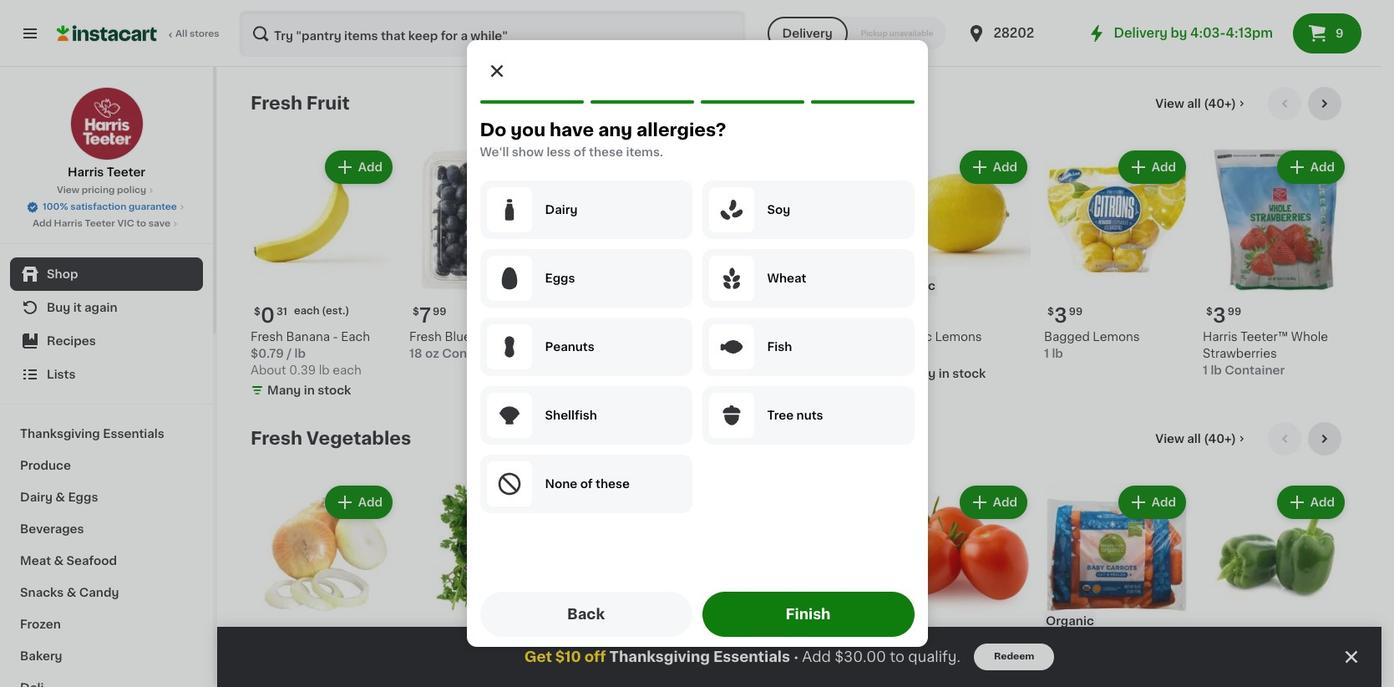 Task type: describe. For each thing, give the bounding box(es) containing it.
eggs inside add your shopping preferences element
[[545, 272, 575, 284]]

all stores link
[[57, 10, 221, 57]]

lemons for organic lemons
[[936, 331, 983, 343]]

view all (40+) for 3
[[1156, 98, 1237, 109]]

99 for fresh blueberries
[[433, 307, 447, 317]]

none of these
[[545, 478, 630, 490]]

celery
[[568, 666, 607, 678]]

mix
[[816, 666, 837, 678]]

frozen link
[[10, 608, 203, 640]]

fresh banana - each $0.79 / lb about 0.39 lb each
[[251, 331, 370, 376]]

1 horizontal spatial many
[[585, 351, 619, 363]]

it
[[73, 302, 82, 313]]

1 inside harris teeter™ whole strawberries 1 lb container
[[1204, 364, 1209, 376]]

peanuts
[[545, 341, 595, 353]]

blueberries
[[445, 331, 512, 343]]

$0.43 each (estimated) element
[[886, 634, 1031, 664]]

you
[[511, 121, 546, 139]]

treatment tracker modal dialog
[[217, 627, 1382, 687]]

organic up simple
[[1046, 615, 1095, 627]]

fresh for fresh blueberries 18 oz container
[[410, 331, 442, 343]]

0 for $ 0 31
[[261, 306, 275, 325]]

1 vertical spatial of
[[581, 478, 593, 490]]

$ for organic 50/50 mix
[[730, 642, 737, 652]]

each
[[341, 331, 370, 343]]

$ for large limes
[[572, 307, 578, 317]]

product group containing 6
[[727, 147, 873, 377]]

lb right /
[[295, 348, 306, 359]]

fresh vegetables
[[251, 430, 411, 447]]

organic lemons
[[886, 331, 983, 343]]

3 for harris teeter™ whole strawberries
[[1213, 306, 1227, 325]]

sponsored badge image
[[727, 363, 778, 373]]

all stores
[[176, 29, 220, 38]]

$ for raspberries
[[730, 307, 737, 317]]

add inside product group
[[994, 161, 1018, 173]]

redeem
[[995, 652, 1035, 661]]

service type group
[[768, 17, 947, 50]]

item carousel region containing 2
[[251, 422, 1349, 687]]

shop link
[[10, 257, 203, 291]]

candy
[[79, 587, 119, 598]]

tomato
[[923, 666, 967, 678]]

fresh for fresh vegetables
[[251, 430, 303, 447]]

large
[[568, 331, 602, 343]]

none
[[545, 478, 578, 490]]

wheat
[[768, 272, 807, 284]]

2 vertical spatial many in stock
[[267, 384, 351, 396]]

any
[[599, 121, 633, 139]]

0 for $ 0 99
[[578, 306, 593, 325]]

buy it again link
[[10, 291, 203, 324]]

0.39
[[289, 364, 316, 376]]

harris teeter link
[[68, 87, 145, 181]]

do you have any allergies? we'll show less of these items.
[[480, 121, 727, 158]]

view for 2
[[1156, 433, 1185, 445]]

fresh fruit
[[251, 94, 350, 112]]

0 vertical spatial stock
[[635, 351, 669, 363]]

4
[[737, 641, 751, 660]]

view pricing policy link
[[57, 184, 156, 197]]

$ inside $ 2 simple truth organic® baby carrots bag
[[1048, 642, 1055, 652]]

essentials inside get $10 off thanksgiving essentials • add $30.00 to qualify.
[[714, 650, 791, 664]]

produce
[[20, 460, 71, 471]]

0 for $ 0 43
[[896, 641, 910, 660]]

save
[[149, 219, 171, 228]]

lb right 0.39
[[319, 364, 330, 376]]

9 inside raspberries 9 oz
[[727, 348, 735, 359]]

39
[[906, 307, 920, 317]]

carrots
[[1078, 683, 1122, 687]]

each (est.) for $ 0 31
[[294, 306, 350, 316]]

59
[[752, 307, 766, 317]]

0 vertical spatial teeter
[[107, 166, 145, 178]]

$ 1 39
[[889, 306, 920, 325]]

$ inside $ 0 43
[[889, 642, 896, 652]]

teeter inside "link"
[[85, 219, 115, 228]]

shop
[[47, 268, 78, 280]]

bagged
[[1045, 331, 1091, 343]]

2 for $ 2 99
[[578, 641, 591, 660]]

1 vertical spatial many
[[903, 368, 936, 379]]

28202
[[994, 27, 1035, 39]]

get
[[525, 650, 552, 664]]

all for 3
[[1188, 98, 1202, 109]]

bakery
[[20, 650, 62, 662]]

dairy & eggs link
[[10, 481, 203, 513]]

100%
[[43, 202, 68, 211]]

do
[[480, 121, 507, 139]]

lists link
[[10, 358, 203, 391]]

less
[[547, 146, 571, 158]]

organic down get $10 off thanksgiving essentials • add $30.00 to qualify.
[[727, 666, 774, 678]]

99 for large limes
[[594, 307, 608, 317]]

6
[[737, 306, 751, 325]]

$2.39 element
[[410, 634, 555, 664]]

$ 0 31
[[254, 306, 287, 325]]

we'll
[[480, 146, 509, 158]]

99 for harris teeter™ whole strawberries
[[1228, 307, 1242, 317]]

$10
[[556, 650, 582, 664]]

snacks
[[20, 587, 64, 598]]

item carousel region containing 0
[[251, 87, 1349, 409]]

delivery by 4:03-4:13pm
[[1114, 27, 1274, 39]]

harris inside "link"
[[54, 219, 83, 228]]

fresh for fresh fruit
[[251, 94, 303, 112]]

/
[[287, 348, 292, 359]]

$ 0 99
[[572, 306, 608, 325]]

all for 2
[[1188, 433, 1202, 445]]

of inside do you have any allergies? we'll show less of these items.
[[574, 146, 586, 158]]

add button for celery
[[644, 487, 709, 517]]

add button for harris teeter™ whole strawberries
[[1279, 152, 1344, 182]]

fresh blueberries 18 oz container
[[410, 331, 512, 359]]

fish
[[768, 341, 793, 353]]

each for $ 0 43
[[932, 641, 957, 651]]

view inside "link"
[[57, 186, 79, 195]]

these inside do you have any allergies? we'll show less of these items.
[[589, 146, 624, 158]]

beverages
[[20, 523, 84, 535]]

50/50
[[777, 666, 813, 678]]

& for meat
[[54, 555, 64, 567]]

recipes link
[[10, 324, 203, 358]]

produce link
[[10, 450, 203, 481]]

all
[[176, 29, 187, 38]]

(40+) for 3
[[1204, 98, 1237, 109]]

show
[[512, 146, 544, 158]]

dairy for dairy
[[545, 204, 578, 216]]

9 inside button
[[1336, 28, 1344, 39]]

0 horizontal spatial many
[[267, 384, 301, 396]]

$ inside the $ 0 31
[[254, 307, 261, 317]]

product group containing 1
[[886, 147, 1031, 385]]

view pricing policy
[[57, 186, 146, 195]]

whole
[[1292, 331, 1329, 343]]

& for snacks
[[67, 587, 76, 598]]

$ for harris teeter™ whole strawberries
[[1207, 307, 1213, 317]]

simple
[[1045, 666, 1085, 678]]

$ 0 43
[[889, 641, 925, 660]]

in inside product group
[[939, 368, 950, 379]]

raspberries
[[727, 331, 798, 343]]

seafood
[[66, 555, 117, 567]]

$1.79 element
[[1204, 634, 1349, 664]]

100% satisfaction guarantee button
[[26, 197, 187, 214]]

items.
[[626, 146, 664, 158]]

1 vertical spatial eggs
[[68, 491, 98, 503]]

bag
[[1125, 683, 1148, 687]]

add harris teeter vic to save
[[33, 219, 171, 228]]

2 horizontal spatial many in stock
[[903, 368, 987, 379]]

product group containing 7
[[410, 147, 555, 362]]

harris teeter logo image
[[70, 87, 143, 160]]

18
[[410, 348, 423, 359]]

add inside "link"
[[33, 219, 52, 228]]

add button for organic lemons
[[962, 152, 1026, 182]]

by
[[1171, 27, 1188, 39]]

$ 7 99
[[413, 306, 447, 325]]

lb inside harris teeter™ whole strawberries 1 lb container
[[1211, 364, 1223, 376]]

$30.00
[[835, 650, 887, 664]]

qualify.
[[909, 650, 961, 664]]



Task type: vqa. For each thing, say whether or not it's contained in the screenshot.
Fresh
yes



Task type: locate. For each thing, give the bounding box(es) containing it.
add button for roma tomato
[[962, 487, 1026, 517]]

1 view all (40+) from the top
[[1156, 98, 1237, 109]]

add button for bagged lemons
[[1121, 152, 1185, 182]]

dairy & eggs
[[20, 491, 98, 503]]

container down the strawberries
[[1225, 364, 1286, 376]]

buy
[[47, 302, 71, 313]]

$ inside $ 0 99
[[572, 307, 578, 317]]

-
[[333, 331, 338, 343]]

1 vertical spatial essentials
[[714, 650, 791, 664]]

1 vertical spatial many in stock
[[903, 368, 987, 379]]

1 all from the top
[[1188, 98, 1202, 109]]

0 horizontal spatial stock
[[318, 384, 351, 396]]

(est.) up tomato
[[960, 641, 987, 651]]

0 vertical spatial each (est.)
[[294, 306, 350, 316]]

3 up the bagged
[[1055, 306, 1068, 325]]

$ for bagged lemons
[[1048, 307, 1055, 317]]

thanksgiving inside get $10 off thanksgiving essentials • add $30.00 to qualify.
[[610, 650, 710, 664]]

vegetables
[[307, 430, 411, 447]]

fresh inside fresh blueberries 18 oz container
[[410, 331, 442, 343]]

dairy for dairy & eggs
[[20, 491, 53, 503]]

each for $ 0 31
[[294, 306, 320, 316]]

eggs down produce link at the bottom of page
[[68, 491, 98, 503]]

$ for organic lemons
[[889, 307, 896, 317]]

0 horizontal spatial 1
[[896, 306, 904, 325]]

each (est.) inside $0.43 each (estimated) element
[[932, 641, 987, 651]]

$ up the bagged
[[1048, 307, 1055, 317]]

$ left 31
[[254, 307, 261, 317]]

policy
[[117, 186, 146, 195]]

1 vertical spatial these
[[596, 478, 630, 490]]

large limes
[[568, 331, 640, 343]]

0 horizontal spatial container
[[442, 348, 502, 359]]

$ inside $ 6 59
[[730, 307, 737, 317]]

2 2 from the left
[[1055, 641, 1067, 660]]

pricing
[[82, 186, 115, 195]]

$ inside the $ 4 69
[[730, 642, 737, 652]]

to up roma
[[890, 650, 905, 664]]

0 vertical spatial view all (40+)
[[1156, 98, 1237, 109]]

container down blueberries
[[442, 348, 502, 359]]

1 horizontal spatial (est.)
[[960, 641, 987, 651]]

0 vertical spatial of
[[574, 146, 586, 158]]

view all (40+) button for 2
[[1149, 422, 1255, 456]]

1 horizontal spatial lemons
[[1094, 331, 1140, 343]]

each
[[294, 306, 320, 316], [333, 364, 362, 376], [932, 641, 957, 651]]

(est.)
[[322, 306, 350, 316], [960, 641, 987, 651]]

of
[[574, 146, 586, 158], [581, 478, 593, 490]]

snacks & candy link
[[10, 577, 203, 608]]

teeter up the policy
[[107, 166, 145, 178]]

1 down the strawberries
[[1204, 364, 1209, 376]]

$ inside $ 2 99
[[572, 642, 578, 652]]

1 vertical spatial stock
[[953, 368, 987, 379]]

0 vertical spatial many in stock
[[585, 351, 669, 363]]

$ 3 99 for harris
[[1207, 306, 1242, 325]]

0 vertical spatial to
[[136, 219, 146, 228]]

fresh up $0.79
[[251, 331, 283, 343]]

many
[[585, 351, 619, 363], [903, 368, 936, 379], [267, 384, 301, 396]]

$ up simple
[[1048, 642, 1055, 652]]

2 vertical spatial 1
[[1204, 364, 1209, 376]]

1 vertical spatial container
[[1225, 364, 1286, 376]]

1 (40+) from the top
[[1204, 98, 1237, 109]]

1 horizontal spatial to
[[890, 650, 905, 664]]

0 vertical spatial each
[[294, 306, 320, 316]]

roma
[[886, 666, 920, 678]]

$ 4 69
[[730, 641, 766, 660]]

$ inside $ 7 99
[[413, 307, 419, 317]]

essentials up produce link at the bottom of page
[[103, 428, 164, 440]]

1 item carousel region from the top
[[251, 87, 1349, 409]]

get $10 off thanksgiving essentials • add $30.00 to qualify.
[[525, 650, 961, 664]]

frozen
[[20, 618, 61, 630]]

of right none
[[581, 478, 593, 490]]

teeter down satisfaction
[[85, 219, 115, 228]]

2 lemons from the left
[[1094, 331, 1140, 343]]

dairy inside add your shopping preferences element
[[545, 204, 578, 216]]

$ 3 99 up the bagged
[[1048, 306, 1083, 325]]

0 left 43
[[896, 641, 910, 660]]

thanksgiving right off
[[610, 650, 710, 664]]

1 vertical spatial (est.)
[[960, 641, 987, 651]]

in down 'limes'
[[622, 351, 632, 363]]

item carousel region
[[251, 87, 1349, 409], [251, 422, 1349, 687]]

harris teeter
[[68, 166, 145, 178]]

fruit
[[307, 94, 350, 112]]

3
[[1055, 306, 1068, 325], [1213, 306, 1227, 325]]

finish button
[[702, 592, 915, 637]]

0 vertical spatial thanksgiving
[[20, 428, 100, 440]]

0 horizontal spatial $ 3 99
[[1048, 306, 1083, 325]]

9
[[1336, 28, 1344, 39], [727, 348, 735, 359]]

1 vertical spatial 9
[[727, 348, 735, 359]]

redeem button
[[974, 644, 1055, 670]]

container
[[442, 348, 502, 359], [1225, 364, 1286, 376]]

each down the each at left top
[[333, 364, 362, 376]]

2 (40+) from the top
[[1204, 433, 1237, 445]]

99 right "7"
[[433, 307, 447, 317]]

(est.) inside the $0.31 each (estimated) element
[[322, 306, 350, 316]]

stock down 'limes'
[[635, 351, 669, 363]]

2 vertical spatial &
[[67, 587, 76, 598]]

0 vertical spatial container
[[442, 348, 502, 359]]

$ inside $ 1 39
[[889, 307, 896, 317]]

1 horizontal spatial 9
[[1336, 28, 1344, 39]]

0 horizontal spatial each
[[294, 306, 320, 316]]

(40+)
[[1204, 98, 1237, 109], [1204, 433, 1237, 445]]

$ left 69
[[730, 642, 737, 652]]

$ for celery
[[572, 642, 578, 652]]

2 view all (40+) from the top
[[1156, 433, 1237, 445]]

1 vertical spatial (40+)
[[1204, 433, 1237, 445]]

$ 6 59
[[730, 306, 766, 325]]

add harris teeter vic to save link
[[33, 217, 181, 231]]

31
[[277, 307, 287, 317]]

99 for celery
[[593, 642, 606, 652]]

2 horizontal spatial 1
[[1204, 364, 1209, 376]]

product group
[[251, 147, 396, 402], [410, 147, 555, 362], [568, 147, 714, 369], [727, 147, 873, 377], [886, 147, 1031, 385], [1045, 147, 1190, 362], [1204, 147, 1349, 379], [251, 482, 396, 687], [410, 482, 555, 687], [568, 482, 714, 687], [886, 482, 1031, 687], [1045, 482, 1190, 687], [1204, 482, 1349, 687]]

add button for fresh banana - each
[[327, 152, 391, 182]]

organic up the 39
[[888, 280, 936, 292]]

0 vertical spatial 9
[[1336, 28, 1344, 39]]

main content
[[217, 67, 1382, 687]]

& for dairy
[[55, 491, 65, 503]]

baby
[[1045, 683, 1075, 687]]

container inside harris teeter™ whole strawberries 1 lb container
[[1225, 364, 1286, 376]]

eggs up $ 0 99
[[545, 272, 575, 284]]

eggs
[[545, 272, 575, 284], [68, 491, 98, 503]]

1 $ 3 99 from the left
[[1048, 306, 1083, 325]]

0 vertical spatial essentials
[[103, 428, 164, 440]]

2 vertical spatial each
[[932, 641, 957, 651]]

back button
[[480, 592, 692, 637]]

$ up 'large'
[[572, 307, 578, 317]]

0 vertical spatial (40+)
[[1204, 98, 1237, 109]]

1 vertical spatial dairy
[[20, 491, 53, 503]]

thanksgiving
[[20, 428, 100, 440], [610, 650, 710, 664]]

1 down the bagged
[[1045, 348, 1050, 359]]

recipes
[[47, 335, 96, 347]]

1 vertical spatial harris
[[54, 219, 83, 228]]

2 3 from the left
[[1213, 306, 1227, 325]]

oz up sponsored badge image
[[738, 348, 752, 359]]

& right meat
[[54, 555, 64, 567]]

$ left 59
[[730, 307, 737, 317]]

off
[[585, 650, 606, 664]]

to inside get $10 off thanksgiving essentials • add $30.00 to qualify.
[[890, 650, 905, 664]]

$ up the strawberries
[[1207, 307, 1213, 317]]

1 vertical spatial teeter
[[85, 219, 115, 228]]

about
[[251, 364, 286, 376]]

harris up pricing
[[68, 166, 104, 178]]

many in stock down the organic lemons
[[903, 368, 987, 379]]

1 2 from the left
[[578, 641, 591, 660]]

$ left 43
[[889, 642, 896, 652]]

2 vertical spatial in
[[304, 384, 315, 396]]

each (est.) for $ 0 43
[[932, 641, 987, 651]]

0 horizontal spatial many in stock
[[267, 384, 351, 396]]

lemons inside the bagged lemons 1 lb
[[1094, 331, 1140, 343]]

main content containing 0
[[217, 67, 1382, 687]]

2 inside $ 2 simple truth organic® baby carrots bag
[[1055, 641, 1067, 660]]

dairy down produce
[[20, 491, 53, 503]]

3 up the strawberries
[[1213, 306, 1227, 325]]

add button inside product group
[[962, 152, 1026, 182]]

0 left 31
[[261, 306, 275, 325]]

(est.) inside $0.43 each (estimated) element
[[960, 641, 987, 651]]

each up tomato
[[932, 641, 957, 651]]

delivery for delivery by 4:03-4:13pm
[[1114, 27, 1168, 39]]

99 up teeter™
[[1228, 307, 1242, 317]]

& up beverages
[[55, 491, 65, 503]]

dairy down 'less'
[[545, 204, 578, 216]]

$0.31 each (estimated) element
[[251, 299, 396, 328]]

1 horizontal spatial essentials
[[714, 650, 791, 664]]

0 horizontal spatial essentials
[[103, 428, 164, 440]]

lb down the strawberries
[[1211, 364, 1223, 376]]

raspberries 9 oz
[[727, 331, 798, 359]]

dairy inside dairy & eggs link
[[20, 491, 53, 503]]

organic down $ 1 39
[[886, 331, 933, 343]]

(est.) up -
[[322, 306, 350, 316]]

1 horizontal spatial 2
[[1055, 641, 1067, 660]]

0 vertical spatial 1
[[896, 306, 904, 325]]

$ 3 99 for bagged
[[1048, 306, 1083, 325]]

bagged lemons 1 lb
[[1045, 331, 1140, 359]]

99 for bagged lemons
[[1070, 307, 1083, 317]]

0 vertical spatial dairy
[[545, 204, 578, 216]]

2 $ 3 99 from the left
[[1207, 306, 1242, 325]]

fresh for fresh banana - each $0.79 / lb about 0.39 lb each
[[251, 331, 283, 343]]

stock down the organic lemons
[[953, 368, 987, 379]]

to inside add harris teeter vic to save "link"
[[136, 219, 146, 228]]

lemons
[[936, 331, 983, 343], [1094, 331, 1140, 343]]

0 vertical spatial &
[[55, 491, 65, 503]]

many in stock down 0.39
[[267, 384, 351, 396]]

2 view all (40+) button from the top
[[1149, 422, 1255, 456]]

1
[[896, 306, 904, 325], [1045, 348, 1050, 359], [1204, 364, 1209, 376]]

harris for harris teeter
[[68, 166, 104, 178]]

delivery button
[[768, 17, 848, 50]]

2 horizontal spatial 0
[[896, 641, 910, 660]]

1 vertical spatial view all (40+) button
[[1149, 422, 1255, 456]]

0 horizontal spatial 2
[[578, 641, 591, 660]]

0 vertical spatial eggs
[[545, 272, 575, 284]]

back
[[567, 608, 605, 621]]

2 item carousel region from the top
[[251, 422, 1349, 687]]

1 vertical spatial thanksgiving
[[610, 650, 710, 664]]

&
[[55, 491, 65, 503], [54, 555, 64, 567], [67, 587, 76, 598]]

harris up the strawberries
[[1204, 331, 1238, 343]]

1 vertical spatial &
[[54, 555, 64, 567]]

99 up the bagged
[[1070, 307, 1083, 317]]

4:13pm
[[1227, 27, 1274, 39]]

100% satisfaction guarantee
[[43, 202, 177, 211]]

$0.79
[[251, 348, 284, 359]]

0 vertical spatial in
[[622, 351, 632, 363]]

each right 31
[[294, 306, 320, 316]]

0 vertical spatial view all (40+) button
[[1149, 87, 1255, 120]]

0 vertical spatial item carousel region
[[251, 87, 1349, 409]]

0 vertical spatial view
[[1156, 98, 1185, 109]]

tree nuts
[[768, 410, 824, 421]]

stock
[[635, 351, 669, 363], [953, 368, 987, 379], [318, 384, 351, 396]]

0 horizontal spatial in
[[304, 384, 315, 396]]

shellfish
[[545, 410, 597, 421]]

guarantee
[[129, 202, 177, 211]]

1 vertical spatial item carousel region
[[251, 422, 1349, 687]]

container inside fresh blueberries 18 oz container
[[442, 348, 502, 359]]

oz inside raspberries 9 oz
[[738, 348, 752, 359]]

fresh down about
[[251, 430, 303, 447]]

essentials up organic 50/50 mix in the right bottom of the page
[[714, 650, 791, 664]]

1 horizontal spatial many in stock
[[585, 351, 669, 363]]

view all (40+) for 2
[[1156, 433, 1237, 445]]

0 horizontal spatial thanksgiving
[[20, 428, 100, 440]]

lemons for bagged lemons 1 lb
[[1094, 331, 1140, 343]]

99 inside $ 2 99
[[593, 642, 606, 652]]

2 up celery
[[578, 641, 591, 660]]

& left candy
[[67, 587, 76, 598]]

4:03-
[[1191, 27, 1227, 39]]

each (est.) up tomato
[[932, 641, 987, 651]]

2 oz from the left
[[738, 348, 752, 359]]

view all (40+) button for 3
[[1149, 87, 1255, 120]]

many down about
[[267, 384, 301, 396]]

99 up celery
[[593, 642, 606, 652]]

1 lemons from the left
[[936, 331, 983, 343]]

0 horizontal spatial lemons
[[936, 331, 983, 343]]

0 horizontal spatial each (est.)
[[294, 306, 350, 316]]

(40+) for 2
[[1204, 433, 1237, 445]]

oz inside fresh blueberries 18 oz container
[[425, 348, 439, 359]]

0 vertical spatial many
[[585, 351, 619, 363]]

1 horizontal spatial delivery
[[1114, 27, 1168, 39]]

delivery for delivery
[[783, 28, 833, 39]]

thanksgiving essentials
[[20, 428, 164, 440]]

0 horizontal spatial delivery
[[783, 28, 833, 39]]

(est.) for $ 0 43
[[960, 641, 987, 651]]

$ left off
[[572, 642, 578, 652]]

(est.) for $ 0 31
[[322, 306, 350, 316]]

$ 3 99 up the strawberries
[[1207, 306, 1242, 325]]

oz right 18
[[425, 348, 439, 359]]

meat & seafood
[[20, 555, 117, 567]]

lb inside the bagged lemons 1 lb
[[1053, 348, 1064, 359]]

each (est.) up -
[[294, 306, 350, 316]]

1 vertical spatial to
[[890, 650, 905, 664]]

$ 2 99
[[572, 641, 606, 660]]

3 for bagged lemons
[[1055, 306, 1068, 325]]

thanksgiving up produce
[[20, 428, 100, 440]]

0 horizontal spatial 3
[[1055, 306, 1068, 325]]

0 vertical spatial harris
[[68, 166, 104, 178]]

1 vertical spatial each
[[333, 364, 362, 376]]

1 oz from the left
[[425, 348, 439, 359]]

2 vertical spatial view
[[1156, 433, 1185, 445]]

43
[[912, 642, 925, 652]]

1 horizontal spatial eggs
[[545, 272, 575, 284]]

1 vertical spatial view
[[57, 186, 79, 195]]

lists
[[47, 369, 76, 380]]

allergies?
[[637, 121, 727, 139]]

teeter
[[107, 166, 145, 178], [85, 219, 115, 228]]

dairy
[[545, 204, 578, 216], [20, 491, 53, 503]]

1 horizontal spatial container
[[1225, 364, 1286, 376]]

2 vertical spatial harris
[[1204, 331, 1238, 343]]

1 vertical spatial 1
[[1045, 348, 1050, 359]]

stores
[[190, 29, 220, 38]]

$
[[254, 307, 261, 317], [413, 307, 419, 317], [572, 307, 578, 317], [730, 307, 737, 317], [889, 307, 896, 317], [1048, 307, 1055, 317], [1207, 307, 1213, 317], [572, 642, 578, 652], [730, 642, 737, 652], [889, 642, 896, 652], [1048, 642, 1055, 652]]

0 up 'large'
[[578, 306, 593, 325]]

vic
[[117, 219, 134, 228]]

0 horizontal spatial 9
[[727, 348, 735, 359]]

add inside get $10 off thanksgiving essentials • add $30.00 to qualify.
[[803, 650, 832, 664]]

None search field
[[239, 10, 746, 57]]

2 vertical spatial many
[[267, 384, 301, 396]]

1 horizontal spatial each (est.)
[[932, 641, 987, 651]]

view for 0
[[1156, 98, 1185, 109]]

in down the organic lemons
[[939, 368, 950, 379]]

1 view all (40+) button from the top
[[1149, 87, 1255, 120]]

$ for fresh blueberries
[[413, 307, 419, 317]]

to right the vic
[[136, 219, 146, 228]]

lb down the bagged
[[1053, 348, 1064, 359]]

2 horizontal spatial many
[[903, 368, 936, 379]]

1 horizontal spatial 0
[[578, 306, 593, 325]]

delivery inside button
[[783, 28, 833, 39]]

2 vertical spatial stock
[[318, 384, 351, 396]]

instacart logo image
[[57, 23, 157, 43]]

these down any
[[589, 146, 624, 158]]

1 horizontal spatial oz
[[738, 348, 752, 359]]

add your shopping preferences element
[[467, 40, 928, 647]]

0 vertical spatial these
[[589, 146, 624, 158]]

each (est.) inside the $0.31 each (estimated) element
[[294, 306, 350, 316]]

99 inside $ 7 99
[[433, 307, 447, 317]]

lb
[[295, 348, 306, 359], [1053, 348, 1064, 359], [319, 364, 330, 376], [1211, 364, 1223, 376]]

$ left the 39
[[889, 307, 896, 317]]

1 horizontal spatial 1
[[1045, 348, 1050, 359]]

99 up "large limes"
[[594, 307, 608, 317]]

many in stock down 'limes'
[[585, 351, 669, 363]]

satisfaction
[[70, 202, 126, 211]]

1 left the 39
[[896, 306, 904, 325]]

fresh inside fresh banana - each $0.79 / lb about 0.39 lb each
[[251, 331, 283, 343]]

fresh up 18
[[410, 331, 442, 343]]

0 vertical spatial (est.)
[[322, 306, 350, 316]]

69
[[753, 642, 766, 652]]

organic 50/50 mix
[[727, 666, 837, 678]]

each inside fresh banana - each $0.79 / lb about 0.39 lb each
[[333, 364, 362, 376]]

meat
[[20, 555, 51, 567]]

delivery
[[1114, 27, 1168, 39], [783, 28, 833, 39]]

2 for $ 2 simple truth organic® baby carrots bag
[[1055, 641, 1067, 660]]

harris inside harris teeter™ whole strawberries 1 lb container
[[1204, 331, 1238, 343]]

teeter™
[[1241, 331, 1289, 343]]

0 horizontal spatial (est.)
[[322, 306, 350, 316]]

harris down '100%'
[[54, 219, 83, 228]]

again
[[84, 302, 118, 313]]

99 inside $ 0 99
[[594, 307, 608, 317]]

2 up simple
[[1055, 641, 1067, 660]]

1 horizontal spatial dairy
[[545, 204, 578, 216]]

harris teeter™ whole strawberries 1 lb container
[[1204, 331, 1329, 376]]

in down 0.39
[[304, 384, 315, 396]]

add button for simple truth organic® baby carrots bag
[[1121, 487, 1185, 517]]

9 button
[[1294, 13, 1362, 53]]

2 all from the top
[[1188, 433, 1202, 445]]

0 horizontal spatial to
[[136, 219, 146, 228]]

1 inside the bagged lemons 1 lb
[[1045, 348, 1050, 359]]

1 horizontal spatial in
[[622, 351, 632, 363]]

banana
[[286, 331, 330, 343]]

of right 'less'
[[574, 146, 586, 158]]

0 horizontal spatial eggs
[[68, 491, 98, 503]]

1 vertical spatial view all (40+)
[[1156, 433, 1237, 445]]

fresh left 'fruit'
[[251, 94, 303, 112]]

stock down fresh banana - each $0.79 / lb about 0.39 lb each
[[318, 384, 351, 396]]

$ up 18
[[413, 307, 419, 317]]

many down "large limes"
[[585, 351, 619, 363]]

soy
[[768, 204, 791, 216]]

organic®
[[1121, 666, 1175, 678]]

these right none
[[596, 478, 630, 490]]

1 vertical spatial all
[[1188, 433, 1202, 445]]

harris for harris teeter™ whole strawberries 1 lb container
[[1204, 331, 1238, 343]]

0 horizontal spatial dairy
[[20, 491, 53, 503]]

1 3 from the left
[[1055, 306, 1068, 325]]

many down the organic lemons
[[903, 368, 936, 379]]

0 horizontal spatial 0
[[261, 306, 275, 325]]

2 horizontal spatial each
[[932, 641, 957, 651]]

1 horizontal spatial 3
[[1213, 306, 1227, 325]]

thanksgiving essentials link
[[10, 418, 203, 450]]



